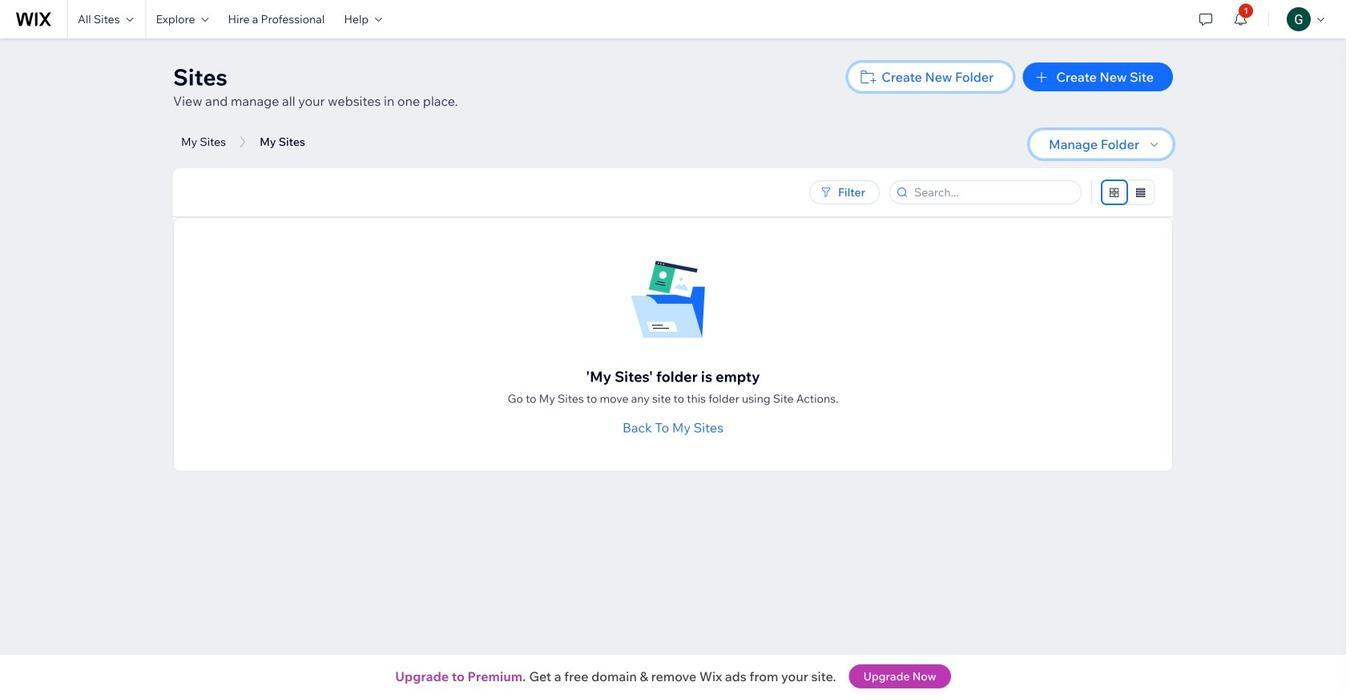 Task type: locate. For each thing, give the bounding box(es) containing it.
Search... field
[[910, 181, 1077, 204]]



Task type: vqa. For each thing, say whether or not it's contained in the screenshot.
Search... field
yes



